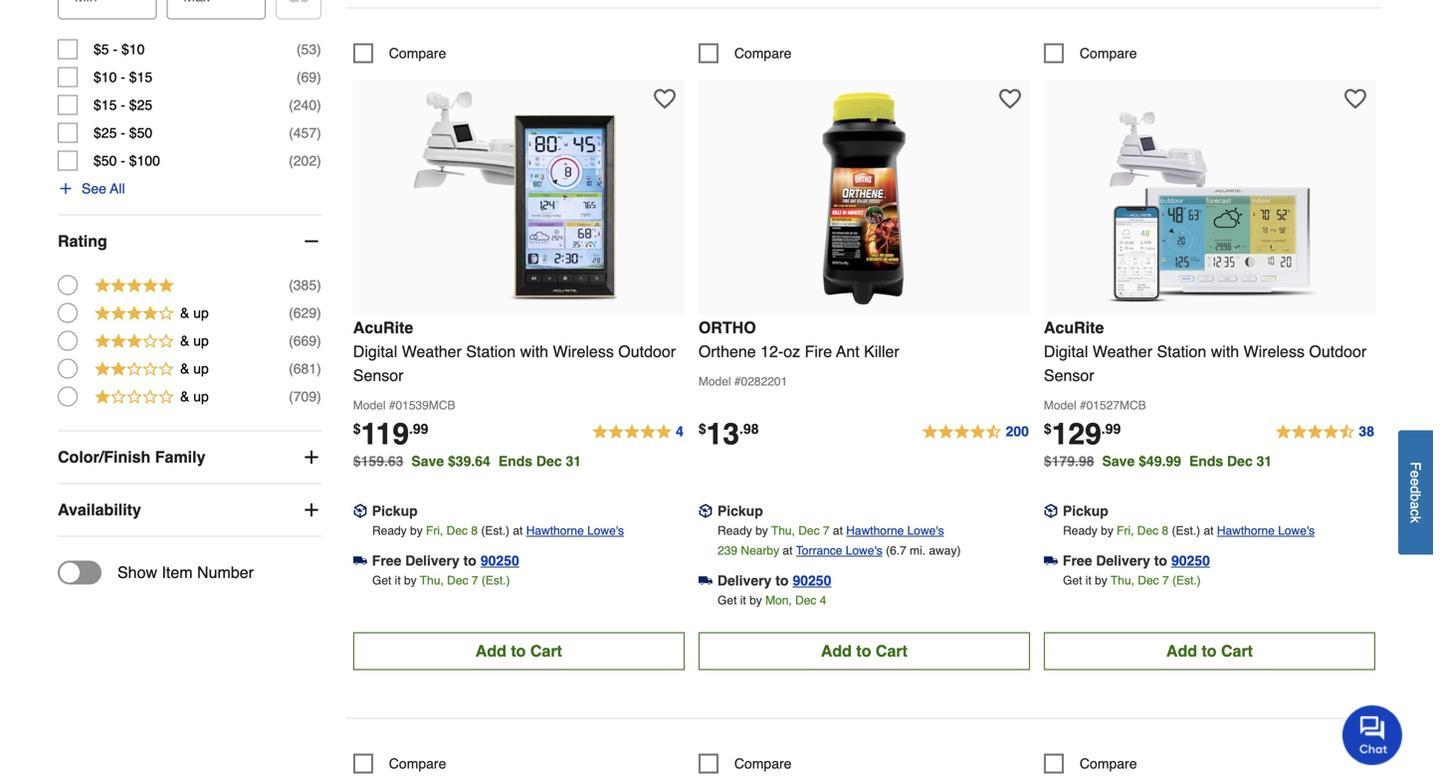 Task type: vqa. For each thing, say whether or not it's contained in the screenshot.
4.5 Stars Image containing 200
yes



Task type: describe. For each thing, give the bounding box(es) containing it.
38
[[1359, 423, 1374, 439]]

0 vertical spatial $25
[[129, 97, 152, 113]]

( 709 )
[[289, 389, 321, 405]]

was price $179.98 element
[[1044, 448, 1102, 469]]

cart for first add to cart button from right
[[1221, 642, 1253, 660]]

add for third add to cart button from right
[[475, 642, 506, 660]]

& for ( 681 )
[[180, 361, 189, 377]]

pickup image for delivery
[[698, 504, 712, 518]]

90250 for 90250 button associated with 1st hawthorne lowe's button from the right
[[1171, 553, 1210, 569]]

ant
[[836, 342, 860, 361]]

$39.64
[[448, 453, 490, 469]]

truck filled image for free
[[353, 554, 367, 568]]

$49.99
[[1139, 453, 1181, 469]]

0 vertical spatial $50
[[129, 125, 152, 141]]

f e e d b a c k button
[[1398, 430, 1433, 555]]

1 free from the left
[[372, 553, 401, 569]]

up for ( 681 )
[[193, 361, 209, 377]]

nearby
[[741, 544, 779, 558]]

2 add to cart button from the left
[[698, 632, 1030, 670]]

1 horizontal spatial 90250 button
[[793, 571, 831, 591]]

number
[[197, 563, 254, 582]]

3 add to cart button from the left
[[1044, 632, 1375, 670]]

0282201
[[741, 375, 787, 388]]

wireless for model # 01539mcb
[[553, 342, 614, 361]]

53
[[301, 41, 317, 57]]

$ for 13
[[698, 421, 706, 437]]

240
[[293, 97, 317, 113]]

ends dec 31 element for 129
[[1189, 453, 1280, 469]]

$50 - $100
[[94, 153, 160, 169]]

& for ( 629 )
[[180, 305, 189, 321]]

at right nearby
[[783, 544, 793, 558]]

4 button
[[591, 420, 685, 444]]

2 acurite digital weather station with wireless outdoor sensor image from the left
[[1100, 89, 1319, 308]]

38 button
[[1274, 420, 1375, 444]]

$10 - $15
[[94, 69, 152, 85]]

away)
[[929, 544, 961, 558]]

457
[[293, 125, 317, 141]]

fire
[[805, 342, 832, 361]]

rating
[[58, 232, 107, 250]]

show item number element
[[58, 561, 254, 585]]

629
[[293, 305, 317, 321]]

1000889158 element
[[1044, 754, 1137, 774]]

k
[[1408, 516, 1424, 523]]

8 for 1st hawthorne lowe's button from the right
[[1162, 524, 1168, 538]]

.99 for 119
[[409, 421, 428, 437]]

plus image for availability
[[301, 500, 321, 520]]

2 stars image
[[94, 359, 175, 382]]

5013597781 element
[[698, 43, 792, 63]]

dec inside ready by thu, dec 7 at hawthorne lowe's 239 nearby at torrance lowe's (6.7 mi. away)
[[798, 524, 820, 538]]

compare for 5013597781 element
[[734, 45, 792, 61]]

ortho
[[698, 318, 756, 337]]

( for 385
[[289, 277, 293, 293]]

$5 - $10
[[94, 41, 145, 57]]

) for ( 69 )
[[317, 69, 321, 85]]

# for 01539mcb
[[389, 398, 396, 412]]

get for first hawthorne lowe's button from the left
[[372, 574, 391, 588]]

2 add to cart from the left
[[821, 642, 908, 660]]

outdoor for model # 01527mcb
[[1309, 342, 1367, 361]]

( 629 )
[[289, 305, 321, 321]]

- for $50
[[121, 153, 125, 169]]

fri, for first hawthorne lowe's button from the left 90250 button
[[426, 524, 443, 538]]

669
[[293, 333, 317, 349]]

( 669 )
[[289, 333, 321, 349]]

cart for third add to cart button from right
[[530, 642, 562, 660]]

1 acurite digital weather station with wireless outdoor sensor image from the left
[[409, 89, 628, 308]]

- for $10
[[121, 69, 125, 85]]

& for ( 709 )
[[180, 389, 189, 405]]

709
[[293, 389, 317, 405]]

orthene
[[698, 342, 756, 361]]

$ for 119
[[353, 421, 361, 437]]

hawthorne for pickup icon
[[1217, 524, 1275, 538]]

ortho orthene 12-oz fire ant killer
[[698, 318, 899, 361]]

12-
[[760, 342, 783, 361]]

202
[[293, 153, 317, 169]]

truck filled image
[[1044, 554, 1058, 568]]

d
[[1408, 486, 1424, 494]]

8 for first hawthorne lowe's button from the left
[[471, 524, 478, 538]]

savings save $49.99 element
[[1102, 453, 1280, 469]]

0 horizontal spatial $25
[[94, 125, 117, 141]]

see
[[82, 181, 106, 197]]

1 hawthorne lowe's button from the left
[[526, 521, 624, 541]]

availability
[[58, 501, 141, 519]]

compare for 5005892075 element
[[1080, 45, 1137, 61]]

acurite digital weather station with wireless outdoor sensor for 01527mcb
[[1044, 318, 1367, 385]]

129
[[1052, 417, 1101, 451]]

get it by thu, dec 7 (est.) for 1st hawthorne lowe's button from the right
[[1063, 574, 1201, 588]]

) for ( 240 )
[[317, 97, 321, 113]]

0 horizontal spatial 5 stars image
[[94, 275, 175, 298]]

( for 202
[[289, 153, 293, 169]]

actual price $129.99 element
[[1044, 417, 1121, 451]]

) for ( 629 )
[[317, 305, 321, 321]]

torrance
[[796, 544, 842, 558]]

2 hawthorne lowe's button from the left
[[846, 521, 944, 541]]

$159.63
[[353, 453, 403, 469]]

$ 13 .98
[[698, 417, 759, 451]]

01527mcb
[[1086, 398, 1146, 412]]

239
[[718, 544, 737, 558]]

model # 0282201
[[698, 375, 787, 388]]

- for $5
[[113, 41, 118, 57]]

ready for pickup icon
[[1063, 524, 1097, 538]]

availability button
[[58, 484, 321, 536]]

all
[[110, 181, 125, 197]]

ends for 119
[[498, 453, 532, 469]]

hawthorne inside ready by thu, dec 7 at hawthorne lowe's 239 nearby at torrance lowe's (6.7 mi. away)
[[846, 524, 904, 538]]

$159.63 save $39.64 ends dec 31
[[353, 453, 581, 469]]

at down savings save $39.64 element
[[513, 524, 523, 538]]

ready for pickup image for free
[[372, 524, 407, 538]]

1 vertical spatial $50
[[94, 153, 117, 169]]

200 button
[[921, 420, 1030, 444]]

31 for 119
[[566, 453, 581, 469]]

ends for 129
[[1189, 453, 1223, 469]]

f e e d b a c k
[[1408, 462, 1424, 523]]

see all button
[[58, 179, 125, 199]]

5013920003 element
[[353, 754, 446, 774]]

hawthorne for pickup image for free
[[526, 524, 584, 538]]

& up for ( 681 )
[[180, 361, 209, 377]]

sensor for 01539mcb
[[353, 366, 404, 385]]

at down savings save $49.99 element
[[1204, 524, 1214, 538]]

chat invite button image
[[1342, 705, 1403, 765]]

a
[[1408, 501, 1424, 509]]

3 hawthorne lowe's button from the left
[[1217, 521, 1315, 541]]

1 horizontal spatial 4
[[820, 593, 826, 607]]

01539mcb
[[396, 398, 455, 412]]

2 free from the left
[[1063, 553, 1092, 569]]

get it by mon, dec 4
[[718, 593, 826, 607]]

0 horizontal spatial $15
[[94, 97, 117, 113]]

acurite for 01539mcb
[[353, 318, 413, 337]]

f
[[1408, 462, 1424, 470]]

add for first add to cart button from right
[[1166, 642, 1197, 660]]

4.5 stars image for 13
[[921, 420, 1030, 444]]

actual price $119.99 element
[[353, 417, 428, 451]]

outdoor for model # 01539mcb
[[618, 342, 676, 361]]

see all
[[82, 181, 125, 197]]

torrance lowe's button
[[796, 541, 882, 561]]

digital for 01527mcb
[[1044, 342, 1088, 361]]

- for $25
[[121, 125, 125, 141]]

90250 for first hawthorne lowe's button from the left 90250 button
[[481, 553, 519, 569]]

0 horizontal spatial $10
[[94, 69, 117, 85]]

plus image inside see all button
[[58, 181, 74, 197]]

5005864649 element
[[698, 754, 792, 774]]

( for 240
[[289, 97, 293, 113]]

$179.98 save $49.99 ends dec 31
[[1044, 453, 1272, 469]]

c
[[1408, 509, 1424, 516]]

color/finish
[[58, 448, 151, 466]]

save for 129
[[1102, 453, 1135, 469]]

69
[[301, 69, 317, 85]]

$25 - $50
[[94, 125, 152, 141]]

show item number
[[117, 563, 254, 582]]

ready by thu, dec 7 at hawthorne lowe's 239 nearby at torrance lowe's (6.7 mi. away)
[[718, 524, 961, 558]]

$ 129 .99
[[1044, 417, 1121, 451]]

killer
[[864, 342, 899, 361]]

1 e from the top
[[1408, 470, 1424, 478]]

) for ( 669 )
[[317, 333, 321, 349]]

90250 button for 1st hawthorne lowe's button from the right
[[1171, 551, 1210, 571]]

4 inside 5 stars image
[[676, 423, 684, 439]]

5 stars image containing 4
[[591, 420, 685, 444]]

( 457 )
[[289, 125, 321, 141]]



Task type: locate. For each thing, give the bounding box(es) containing it.
2 digital from the left
[[1044, 342, 1088, 361]]

get it by thu, dec 7 (est.) for first hawthorne lowe's button from the left
[[372, 574, 510, 588]]

( 385 )
[[289, 277, 321, 293]]

1 horizontal spatial 8
[[1162, 524, 1168, 538]]

model for model # 0282201
[[698, 375, 731, 388]]

$ inside $ 129 .99
[[1044, 421, 1052, 437]]

) up 629
[[317, 277, 321, 293]]

2 horizontal spatial model
[[1044, 398, 1076, 412]]

1 horizontal spatial ready by fri, dec 8 (est.) at hawthorne lowe's
[[1063, 524, 1315, 538]]

.99 inside $ 119 .99
[[409, 421, 428, 437]]

0 horizontal spatial outdoor
[[618, 342, 676, 361]]

0 horizontal spatial add to cart button
[[353, 632, 685, 670]]

5 stars image left 13 on the bottom of page
[[591, 420, 685, 444]]

plus image inside color/finish family button
[[301, 447, 321, 467]]

hawthorne down savings save $49.99 element
[[1217, 524, 1275, 538]]

) for ( 457 )
[[317, 125, 321, 141]]

$15 up $25 - $50
[[94, 97, 117, 113]]

savings save $39.64 element
[[411, 453, 589, 469]]

up for ( 629 )
[[193, 305, 209, 321]]

thu,
[[771, 524, 795, 538], [420, 574, 444, 588], [1111, 574, 1134, 588]]

1 horizontal spatial model
[[698, 375, 731, 388]]

up right 4 stars image
[[193, 305, 209, 321]]

fri, for 90250 button associated with 1st hawthorne lowe's button from the right
[[1117, 524, 1134, 538]]

& up right 1 star image
[[180, 389, 209, 405]]

1 horizontal spatial thu,
[[771, 524, 795, 538]]

1 $ from the left
[[353, 421, 361, 437]]

acurite for 01527mcb
[[1044, 318, 1104, 337]]

1 horizontal spatial $50
[[129, 125, 152, 141]]

model up the 119
[[353, 398, 386, 412]]

& right 1 star image
[[180, 389, 189, 405]]

wireless up 4 button
[[553, 342, 614, 361]]

0 horizontal spatial thu,
[[420, 574, 444, 588]]

0 vertical spatial $15
[[129, 69, 152, 85]]

save left $39.64
[[411, 453, 444, 469]]

.99 down 01527mcb
[[1101, 421, 1121, 437]]

0 horizontal spatial pickup image
[[353, 504, 367, 518]]

1 hawthorne from the left
[[526, 524, 584, 538]]

1 sensor from the left
[[353, 366, 404, 385]]

1 horizontal spatial get
[[718, 593, 737, 607]]

385
[[293, 277, 317, 293]]

compare inside 5013597781 element
[[734, 45, 792, 61]]

( up 240 on the top left of page
[[296, 69, 301, 85]]

) up "( 69 )"
[[317, 41, 321, 57]]

digital for 01539mcb
[[353, 342, 397, 361]]

1 vertical spatial $25
[[94, 125, 117, 141]]

$ right 200 at right bottom
[[1044, 421, 1052, 437]]

fri,
[[426, 524, 443, 538], [1117, 524, 1134, 538]]

1 ) from the top
[[317, 41, 321, 57]]

2 fri, from the left
[[1117, 524, 1134, 538]]

2 horizontal spatial add to cart button
[[1044, 632, 1375, 670]]

0 horizontal spatial heart outline image
[[654, 88, 676, 110]]

add to cart button
[[353, 632, 685, 670], [698, 632, 1030, 670], [1044, 632, 1375, 670]]

free delivery to 90250
[[372, 553, 519, 569], [1063, 553, 1210, 569]]

compare inside 5005892075 element
[[1080, 45, 1137, 61]]

ends dec 31 element right $49.99
[[1189, 453, 1280, 469]]

save for 119
[[411, 453, 444, 469]]

heart outline image
[[654, 88, 676, 110], [999, 88, 1021, 110]]

thu, for truck filled icon
[[1111, 574, 1134, 588]]

at up torrance lowe's button
[[833, 524, 843, 538]]

0 horizontal spatial acurite digital weather station with wireless outdoor sensor
[[353, 318, 676, 385]]

2 $ from the left
[[698, 421, 706, 437]]

pickup for first hawthorne lowe's button from the left 90250 button
[[372, 503, 418, 519]]

truck filled image
[[353, 554, 367, 568], [698, 574, 712, 588]]

1 pickup image from the left
[[353, 504, 367, 518]]

0 horizontal spatial fri,
[[426, 524, 443, 538]]

0 horizontal spatial ready
[[372, 524, 407, 538]]

cart for 2nd add to cart button from left
[[876, 642, 908, 660]]

# up actual price $129.99 element
[[1080, 398, 1086, 412]]

pickup right pickup icon
[[1063, 503, 1108, 519]]

( for 53
[[296, 41, 301, 57]]

) up 681
[[317, 333, 321, 349]]

0 horizontal spatial add
[[475, 642, 506, 660]]

0 horizontal spatial 8
[[471, 524, 478, 538]]

4.5 stars image containing 200
[[921, 420, 1030, 444]]

( for 629
[[289, 305, 293, 321]]

-
[[113, 41, 118, 57], [121, 69, 125, 85], [121, 97, 125, 113], [121, 125, 125, 141], [121, 153, 125, 169]]

thu, for free's truck filled image
[[420, 574, 444, 588]]

( 69 )
[[296, 69, 321, 85]]

up for ( 669 )
[[193, 333, 209, 349]]

1 horizontal spatial heart outline image
[[999, 88, 1021, 110]]

1 horizontal spatial hawthorne
[[846, 524, 904, 538]]

1 vertical spatial 4
[[820, 593, 826, 607]]

1 horizontal spatial it
[[740, 593, 746, 607]]

2 horizontal spatial add
[[1166, 642, 1197, 660]]

3 add to cart from the left
[[1166, 642, 1253, 660]]

0 horizontal spatial sensor
[[353, 366, 404, 385]]

90250 button for first hawthorne lowe's button from the left
[[481, 551, 519, 571]]

delivery
[[405, 553, 460, 569], [1096, 553, 1150, 569], [717, 573, 772, 589]]

2 hawthorne from the left
[[846, 524, 904, 538]]

8
[[471, 524, 478, 538], [1162, 524, 1168, 538]]

ready
[[372, 524, 407, 538], [718, 524, 752, 538], [1063, 524, 1097, 538]]

0 horizontal spatial 31
[[566, 453, 581, 469]]

2 ends dec 31 element from the left
[[1189, 453, 1280, 469]]

color/finish family
[[58, 448, 205, 466]]

9 ) from the top
[[317, 361, 321, 377]]

1 ready by fri, dec 8 (est.) at hawthorne lowe's from the left
[[372, 524, 624, 538]]

- down the $15 - $25
[[121, 125, 125, 141]]

acurite
[[353, 318, 413, 337], [1044, 318, 1104, 337]]

1 weather from the left
[[402, 342, 462, 361]]

4 ) from the top
[[317, 125, 321, 141]]

$15
[[129, 69, 152, 85], [94, 97, 117, 113]]

& up for ( 709 )
[[180, 389, 209, 405]]

ready by fri, dec 8 (est.) at hawthorne lowe's for 1st hawthorne lowe's button from the right
[[1063, 524, 1315, 538]]

station for model # 01527mcb
[[1157, 342, 1206, 361]]

1 horizontal spatial 90250
[[793, 573, 831, 589]]

0 horizontal spatial truck filled image
[[353, 554, 367, 568]]

2 weather from the left
[[1093, 342, 1152, 361]]

1 ends from the left
[[498, 453, 532, 469]]

0 horizontal spatial pickup
[[372, 503, 418, 519]]

5005864645 element
[[353, 43, 446, 63]]

4
[[676, 423, 684, 439], [820, 593, 826, 607]]

1 horizontal spatial 5 stars image
[[591, 420, 685, 444]]

option group containing (
[[58, 271, 321, 411]]

4 & from the top
[[180, 389, 189, 405]]

5005892075 element
[[1044, 43, 1137, 63]]

pickup image
[[353, 504, 367, 518], [698, 504, 712, 518]]

1 31 from the left
[[566, 453, 581, 469]]

0 horizontal spatial 4.5 stars image
[[921, 420, 1030, 444]]

wireless for model # 01527mcb
[[1244, 342, 1305, 361]]

digital
[[353, 342, 397, 361], [1044, 342, 1088, 361]]

2 sensor from the left
[[1044, 366, 1094, 385]]

3 up from the top
[[193, 361, 209, 377]]

1 ends dec 31 element from the left
[[498, 453, 589, 469]]

station
[[466, 342, 516, 361], [1157, 342, 1206, 361]]

with for model # 01539mcb
[[520, 342, 548, 361]]

$50 up '$100'
[[129, 125, 152, 141]]

0 horizontal spatial #
[[389, 398, 396, 412]]

1 horizontal spatial $
[[698, 421, 706, 437]]

fri, down $179.98 save $49.99 ends dec 31
[[1117, 524, 1134, 538]]

2 4.5 stars image from the left
[[1274, 420, 1375, 444]]

8 down $39.64
[[471, 524, 478, 538]]

truck filled image for delivery
[[698, 574, 712, 588]]

1 with from the left
[[520, 342, 548, 361]]

7
[[823, 524, 830, 538], [472, 574, 478, 588], [1162, 574, 1169, 588]]

1 horizontal spatial add to cart
[[821, 642, 908, 660]]

wireless up 38 button
[[1244, 342, 1305, 361]]

) for ( 53 )
[[317, 41, 321, 57]]

(est.)
[[481, 524, 510, 538], [1172, 524, 1200, 538], [482, 574, 510, 588], [1172, 574, 1201, 588]]

up right 3 stars image on the left top
[[193, 333, 209, 349]]

1 outdoor from the left
[[618, 342, 676, 361]]

4 stars image
[[94, 303, 175, 326]]

( 53 )
[[296, 41, 321, 57]]

0 horizontal spatial ready by fri, dec 8 (est.) at hawthorne lowe's
[[372, 524, 624, 538]]

- left '$100'
[[121, 153, 125, 169]]

e
[[1408, 470, 1424, 478], [1408, 478, 1424, 486]]

0 horizontal spatial 90250 button
[[481, 551, 519, 571]]

1 digital from the left
[[353, 342, 397, 361]]

8 ) from the top
[[317, 333, 321, 349]]

2 & from the top
[[180, 333, 189, 349]]

1 get it by thu, dec 7 (est.) from the left
[[372, 574, 510, 588]]

ends dec 31 element for 119
[[498, 453, 589, 469]]

1 horizontal spatial #
[[734, 375, 741, 388]]

1 & from the top
[[180, 305, 189, 321]]

with for model # 01527mcb
[[1211, 342, 1239, 361]]

acurite right 669
[[353, 318, 413, 337]]

it for truck filled image corresponding to delivery
[[740, 593, 746, 607]]

- for $15
[[121, 97, 125, 113]]

( down ( 385 )
[[289, 305, 293, 321]]

b
[[1408, 494, 1424, 501]]

acurite digital weather station with wireless outdoor sensor for 01539mcb
[[353, 318, 676, 385]]

hawthorne up (6.7
[[846, 524, 904, 538]]

acurite digital weather station with wireless outdoor sensor
[[353, 318, 676, 385], [1044, 318, 1367, 385]]

model for model # 01527mcb
[[1044, 398, 1076, 412]]

compare for 5005864645 element
[[389, 45, 446, 61]]

2 ready by fri, dec 8 (est.) at hawthorne lowe's from the left
[[1063, 524, 1315, 538]]

1 heart outline image from the left
[[654, 88, 676, 110]]

compare for 5005864649 element
[[734, 756, 792, 772]]

up for ( 709 )
[[193, 389, 209, 405]]

3 ready from the left
[[1063, 524, 1097, 538]]

free delivery to 90250 for first hawthorne lowe's button from the left
[[372, 553, 519, 569]]

2 horizontal spatial get
[[1063, 574, 1082, 588]]

7 for 1st hawthorne lowe's button from the right
[[1162, 574, 1169, 588]]

( for 709
[[289, 389, 293, 405]]

1 free delivery to 90250 from the left
[[372, 553, 519, 569]]

1 horizontal spatial ends dec 31 element
[[1189, 453, 1280, 469]]

0 horizontal spatial hawthorne
[[526, 524, 584, 538]]

90250
[[481, 553, 519, 569], [1171, 553, 1210, 569], [793, 573, 831, 589]]

1 & up from the top
[[180, 305, 209, 321]]

& up right 2 stars image
[[180, 361, 209, 377]]

1 horizontal spatial sensor
[[1044, 366, 1094, 385]]

4 & up from the top
[[180, 389, 209, 405]]

model # 01539mcb
[[353, 398, 455, 412]]

- up the $15 - $25
[[121, 69, 125, 85]]

2 get it by thu, dec 7 (est.) from the left
[[1063, 574, 1201, 588]]

rating button
[[58, 216, 321, 267]]

1 add from the left
[[475, 642, 506, 660]]

.99 down 01539mcb at the bottom of the page
[[409, 421, 428, 437]]

2 acurite from the left
[[1044, 318, 1104, 337]]

0 horizontal spatial acurite
[[353, 318, 413, 337]]

31
[[566, 453, 581, 469], [1257, 453, 1272, 469]]

compare inside 5005864649 element
[[734, 756, 792, 772]]

3 add from the left
[[1166, 642, 1197, 660]]

3 cart from the left
[[1221, 642, 1253, 660]]

( down 457
[[289, 153, 293, 169]]

& for ( 669 )
[[180, 333, 189, 349]]

oz
[[783, 342, 800, 361]]

weather
[[402, 342, 462, 361], [1093, 342, 1152, 361]]

thu, inside ready by thu, dec 7 at hawthorne lowe's 239 nearby at torrance lowe's (6.7 mi. away)
[[771, 524, 795, 538]]

1 ready from the left
[[372, 524, 407, 538]]

2 horizontal spatial delivery
[[1096, 553, 1150, 569]]

& up
[[180, 305, 209, 321], [180, 333, 209, 349], [180, 361, 209, 377], [180, 389, 209, 405]]

) for ( 385 )
[[317, 277, 321, 293]]

1 horizontal spatial delivery
[[717, 573, 772, 589]]

digital up model # 01539mcb
[[353, 342, 397, 361]]

2 with from the left
[[1211, 342, 1239, 361]]

$25
[[129, 97, 152, 113], [94, 125, 117, 141]]

model # 01527mcb
[[1044, 398, 1146, 412]]

$15 up the $15 - $25
[[129, 69, 152, 85]]

model up 129
[[1044, 398, 1076, 412]]

actual price $13.98 element
[[698, 417, 759, 451]]

compare inside 1000889158 element
[[1080, 756, 1137, 772]]

1 horizontal spatial ends
[[1189, 453, 1223, 469]]

2 & up from the top
[[180, 333, 209, 349]]

& right 4 stars image
[[180, 305, 189, 321]]

1 cart from the left
[[530, 642, 562, 660]]

1 vertical spatial $10
[[94, 69, 117, 85]]

free
[[372, 553, 401, 569], [1063, 553, 1092, 569]]

$50
[[129, 125, 152, 141], [94, 153, 117, 169]]

3 & from the top
[[180, 361, 189, 377]]

& right 3 stars image on the left top
[[180, 333, 189, 349]]

( 202 )
[[289, 153, 321, 169]]

4.5 stars image for 129
[[1274, 420, 1375, 444]]

5 stars image up 4 stars image
[[94, 275, 175, 298]]

weather up 01527mcb
[[1093, 342, 1152, 361]]

2 station from the left
[[1157, 342, 1206, 361]]

ready up 239
[[718, 524, 752, 538]]

2 heart outline image from the left
[[999, 88, 1021, 110]]

3 ) from the top
[[317, 97, 321, 113]]

&
[[180, 305, 189, 321], [180, 333, 189, 349], [180, 361, 189, 377], [180, 389, 189, 405]]

5 stars image
[[94, 275, 175, 298], [591, 420, 685, 444]]

) up ( 709 ) in the left of the page
[[317, 361, 321, 377]]

)
[[317, 41, 321, 57], [317, 69, 321, 85], [317, 97, 321, 113], [317, 125, 321, 141], [317, 153, 321, 169], [317, 277, 321, 293], [317, 305, 321, 321], [317, 333, 321, 349], [317, 361, 321, 377], [317, 389, 321, 405]]

plus image inside availability button
[[301, 500, 321, 520]]

plus image
[[58, 181, 74, 197], [301, 447, 321, 467], [301, 500, 321, 520]]

$25 down the $15 - $25
[[94, 125, 117, 141]]

ends dec 31 element right $39.64
[[498, 453, 589, 469]]

31 for 129
[[1257, 453, 1272, 469]]

$5
[[94, 41, 109, 57]]

) down ( 385 )
[[317, 305, 321, 321]]

free delivery to 90250 for 1st hawthorne lowe's button from the right
[[1063, 553, 1210, 569]]

( down 681
[[289, 389, 293, 405]]

ends
[[498, 453, 532, 469], [1189, 453, 1223, 469]]

) down "( 69 )"
[[317, 97, 321, 113]]

outdoor left orthene
[[618, 342, 676, 361]]

0 vertical spatial 5 stars image
[[94, 275, 175, 298]]

(
[[296, 41, 301, 57], [296, 69, 301, 85], [289, 97, 293, 113], [289, 125, 293, 141], [289, 153, 293, 169], [289, 277, 293, 293], [289, 305, 293, 321], [289, 333, 293, 349], [289, 361, 293, 377], [289, 389, 293, 405]]

$ inside $ 13 .98
[[698, 421, 706, 437]]

2 horizontal spatial thu,
[[1111, 574, 1134, 588]]

) down ( 53 )
[[317, 69, 321, 85]]

hawthorne
[[526, 524, 584, 538], [846, 524, 904, 538], [1217, 524, 1275, 538]]

1 horizontal spatial add to cart button
[[698, 632, 1030, 670]]

0 horizontal spatial with
[[520, 342, 548, 361]]

0 horizontal spatial wireless
[[553, 342, 614, 361]]

119
[[361, 417, 409, 451]]

1 fri, from the left
[[426, 524, 443, 538]]

1 horizontal spatial acurite digital weather station with wireless outdoor sensor image
[[1100, 89, 1319, 308]]

pickup for 90250 button associated with 1st hawthorne lowe's button from the right
[[1063, 503, 1108, 519]]

2 horizontal spatial 7
[[1162, 574, 1169, 588]]

8 down $49.99
[[1162, 524, 1168, 538]]

& right 2 stars image
[[180, 361, 189, 377]]

1 horizontal spatial digital
[[1044, 342, 1088, 361]]

1 horizontal spatial get it by thu, dec 7 (est.)
[[1063, 574, 1201, 588]]

delivery to 90250
[[717, 573, 831, 589]]

add for 2nd add to cart button from left
[[821, 642, 852, 660]]

) down 681
[[317, 389, 321, 405]]

up
[[193, 305, 209, 321], [193, 333, 209, 349], [193, 361, 209, 377], [193, 389, 209, 405]]

2 acurite digital weather station with wireless outdoor sensor from the left
[[1044, 318, 1367, 385]]

1 vertical spatial $15
[[94, 97, 117, 113]]

weather up 01539mcb at the bottom of the page
[[402, 342, 462, 361]]

compare for 5013920003 element
[[389, 756, 446, 772]]

1 horizontal spatial free delivery to 90250
[[1063, 553, 1210, 569]]

$10 up the $10 - $15 on the top of page
[[121, 41, 145, 57]]

ready by fri, dec 8 (est.) at hawthorne lowe's down savings save $49.99 element
[[1063, 524, 1315, 538]]

0 horizontal spatial $50
[[94, 153, 117, 169]]

0 vertical spatial 4
[[676, 423, 684, 439]]

up right 2 stars image
[[193, 361, 209, 377]]

2 cart from the left
[[876, 642, 908, 660]]

ortho orthene 12-oz fire ant killer image
[[755, 89, 974, 308]]

by inside ready by thu, dec 7 at hawthorne lowe's 239 nearby at torrance lowe's (6.7 mi. away)
[[755, 524, 768, 538]]

pickup image
[[1044, 504, 1058, 518]]

$15 - $25
[[94, 97, 152, 113]]

acurite up model # 01527mcb
[[1044, 318, 1104, 337]]

1 wireless from the left
[[553, 342, 614, 361]]

mi.
[[910, 544, 926, 558]]

& up for ( 669 )
[[180, 333, 209, 349]]

0 horizontal spatial 7
[[472, 574, 478, 588]]

up up color/finish family button
[[193, 389, 209, 405]]

station for model # 01539mcb
[[466, 342, 516, 361]]

ready down $159.63
[[372, 524, 407, 538]]

& up for ( 629 )
[[180, 305, 209, 321]]

ready down $179.98
[[1063, 524, 1097, 538]]

fri, down $159.63 save $39.64 ends dec 31
[[426, 524, 443, 538]]

$ left .98
[[698, 421, 706, 437]]

2 31 from the left
[[1257, 453, 1272, 469]]

digital up model # 01527mcb
[[1044, 342, 1088, 361]]

hawthorne down savings save $39.64 element
[[526, 524, 584, 538]]

0 horizontal spatial save
[[411, 453, 444, 469]]

4 left 13 on the bottom of page
[[676, 423, 684, 439]]

0 horizontal spatial add to cart
[[475, 642, 562, 660]]

( 681 )
[[289, 361, 321, 377]]

3 stars image
[[94, 331, 175, 354]]

0 horizontal spatial ends
[[498, 453, 532, 469]]

) down 240 on the top left of page
[[317, 125, 321, 141]]

1 .99 from the left
[[409, 421, 428, 437]]

$ 119 .99
[[353, 417, 428, 451]]

$
[[353, 421, 361, 437], [698, 421, 706, 437], [1044, 421, 1052, 437]]

ready inside ready by thu, dec 7 at hawthorne lowe's 239 nearby at torrance lowe's (6.7 mi. away)
[[718, 524, 752, 538]]

2 free delivery to 90250 from the left
[[1063, 553, 1210, 569]]

e up d
[[1408, 470, 1424, 478]]

1 star image
[[94, 387, 175, 410]]

( up "709"
[[289, 361, 293, 377]]

e up "b" at the bottom of the page
[[1408, 478, 1424, 486]]

item
[[162, 563, 193, 582]]

pickup for middle 90250 button
[[717, 503, 763, 519]]

get it by thu, dec 7 (est.)
[[372, 574, 510, 588], [1063, 574, 1201, 588]]

(6.7
[[886, 544, 906, 558]]

delivery for first hawthorne lowe's button from the left 90250 button
[[405, 553, 460, 569]]

was price $159.63 element
[[353, 448, 411, 469]]

& up right 3 stars image on the left top
[[180, 333, 209, 349]]

1 add to cart button from the left
[[353, 632, 685, 670]]

( up 629
[[289, 277, 293, 293]]

color/finish family button
[[58, 431, 321, 483]]

weather for model # 01539mcb
[[402, 342, 462, 361]]

2 horizontal spatial add to cart
[[1166, 642, 1253, 660]]

sensor
[[353, 366, 404, 385], [1044, 366, 1094, 385]]

pickup
[[372, 503, 418, 519], [717, 503, 763, 519], [1063, 503, 1108, 519]]

0 horizontal spatial acurite digital weather station with wireless outdoor sensor image
[[409, 89, 628, 308]]

7 ) from the top
[[317, 305, 321, 321]]

1 horizontal spatial station
[[1157, 342, 1206, 361]]

) for ( 681 )
[[317, 361, 321, 377]]

1 horizontal spatial .99
[[1101, 421, 1121, 437]]

2 8 from the left
[[1162, 524, 1168, 538]]

1 horizontal spatial outdoor
[[1309, 342, 1367, 361]]

ends right $39.64
[[498, 453, 532, 469]]

3 & up from the top
[[180, 361, 209, 377]]

2 ready from the left
[[718, 524, 752, 538]]

13
[[706, 417, 739, 451]]

family
[[155, 448, 205, 466]]

( up 681
[[289, 333, 293, 349]]

2 pickup from the left
[[717, 503, 763, 519]]

2 wireless from the left
[[1244, 342, 1305, 361]]

$ inside $ 119 .99
[[353, 421, 361, 437]]

4.5 stars image containing 38
[[1274, 420, 1375, 444]]

$10 down $5 at the top left
[[94, 69, 117, 85]]

1 horizontal spatial free
[[1063, 553, 1092, 569]]

2 outdoor from the left
[[1309, 342, 1367, 361]]

1 station from the left
[[466, 342, 516, 361]]

0 horizontal spatial .99
[[409, 421, 428, 437]]

# for 0282201
[[734, 375, 741, 388]]

it for free's truck filled image
[[395, 574, 401, 588]]

2 e from the top
[[1408, 478, 1424, 486]]

( up "( 69 )"
[[296, 41, 301, 57]]

heart outline image
[[1344, 88, 1366, 110]]

1 vertical spatial plus image
[[301, 447, 321, 467]]

1 horizontal spatial add
[[821, 642, 852, 660]]

pickup image down 13 on the bottom of page
[[698, 504, 712, 518]]

2 .99 from the left
[[1101, 421, 1121, 437]]

1 save from the left
[[411, 453, 444, 469]]

0 horizontal spatial free delivery to 90250
[[372, 553, 519, 569]]

add to cart
[[475, 642, 562, 660], [821, 642, 908, 660], [1166, 642, 1253, 660]]

2 horizontal spatial ready
[[1063, 524, 1097, 538]]

mon,
[[765, 593, 792, 607]]

pickup image down $159.63
[[353, 504, 367, 518]]

$50 up see all
[[94, 153, 117, 169]]

2 pickup image from the left
[[698, 504, 712, 518]]

7 inside ready by thu, dec 7 at hawthorne lowe's 239 nearby at torrance lowe's (6.7 mi. away)
[[823, 524, 830, 538]]

1 horizontal spatial save
[[1102, 453, 1135, 469]]

5 ) from the top
[[317, 153, 321, 169]]

$ for 129
[[1044, 421, 1052, 437]]

2 horizontal spatial hawthorne lowe's button
[[1217, 521, 1315, 541]]

1 up from the top
[[193, 305, 209, 321]]

$25 up $25 - $50
[[129, 97, 152, 113]]

2 save from the left
[[1102, 453, 1135, 469]]

$179.98
[[1044, 453, 1094, 469]]

6 ) from the top
[[317, 277, 321, 293]]

1 acurite digital weather station with wireless outdoor sensor from the left
[[353, 318, 676, 385]]

2 vertical spatial plus image
[[301, 500, 321, 520]]

1 horizontal spatial hawthorne lowe's button
[[846, 521, 944, 541]]

compare inside 5013920003 element
[[389, 756, 446, 772]]

pickup up 239
[[717, 503, 763, 519]]

add
[[475, 642, 506, 660], [821, 642, 852, 660], [1166, 642, 1197, 660]]

pickup down $159.63
[[372, 503, 418, 519]]

2 up from the top
[[193, 333, 209, 349]]

sensor up model # 01527mcb
[[1044, 366, 1094, 385]]

2 horizontal spatial hawthorne
[[1217, 524, 1275, 538]]

4.5 stars image
[[921, 420, 1030, 444], [1274, 420, 1375, 444]]

( down 240 on the top left of page
[[289, 125, 293, 141]]

$100
[[129, 153, 160, 169]]

1 add to cart from the left
[[475, 642, 562, 660]]

model for model # 01539mcb
[[353, 398, 386, 412]]

sensor for 01527mcb
[[1044, 366, 1094, 385]]

compare for 1000889158 element
[[1080, 756, 1137, 772]]

2 ) from the top
[[317, 69, 321, 85]]

0 horizontal spatial weather
[[402, 342, 462, 361]]

2 add from the left
[[821, 642, 852, 660]]

plus image for color/finish family
[[301, 447, 321, 467]]

1 horizontal spatial $10
[[121, 41, 145, 57]]

1 pickup from the left
[[372, 503, 418, 519]]

( for 681
[[289, 361, 293, 377]]

ready by fri, dec 8 (est.) at hawthorne lowe's for first hawthorne lowe's button from the left
[[372, 524, 624, 538]]

# down orthene
[[734, 375, 741, 388]]

compare inside 5005864645 element
[[389, 45, 446, 61]]

$ up $159.63
[[353, 421, 361, 437]]

.99 inside $ 129 .99
[[1101, 421, 1121, 437]]

1 horizontal spatial fri,
[[1117, 524, 1134, 538]]

pickup image for free
[[353, 504, 367, 518]]

delivery for 90250 button associated with 1st hawthorne lowe's button from the right
[[1096, 553, 1150, 569]]

1 horizontal spatial acurite digital weather station with wireless outdoor sensor
[[1044, 318, 1367, 385]]

save
[[411, 453, 444, 469], [1102, 453, 1135, 469]]

4 right mon,
[[820, 593, 826, 607]]

4 up from the top
[[193, 389, 209, 405]]

weather for model # 01527mcb
[[1093, 342, 1152, 361]]

1 acurite from the left
[[353, 318, 413, 337]]

.99 for 129
[[1101, 421, 1121, 437]]

.98
[[739, 421, 759, 437]]

ends right $49.99
[[1189, 453, 1223, 469]]

- up $25 - $50
[[121, 97, 125, 113]]

2 horizontal spatial it
[[1086, 574, 1091, 588]]

ends dec 31 element
[[498, 453, 589, 469], [1189, 453, 1280, 469]]

0 horizontal spatial delivery
[[405, 553, 460, 569]]

it for truck filled icon
[[1086, 574, 1091, 588]]

0 vertical spatial $10
[[121, 41, 145, 57]]

( up 457
[[289, 97, 293, 113]]

681
[[293, 361, 317, 377]]

200
[[1006, 423, 1029, 439]]

# up actual price $119.99 element
[[389, 398, 396, 412]]

1 horizontal spatial $25
[[129, 97, 152, 113]]

3 hawthorne from the left
[[1217, 524, 1275, 538]]

10 ) from the top
[[317, 389, 321, 405]]

show
[[117, 563, 157, 582]]

2 ends from the left
[[1189, 453, 1223, 469]]

3 pickup from the left
[[1063, 503, 1108, 519]]

) down 457
[[317, 153, 321, 169]]

save left $49.99
[[1102, 453, 1135, 469]]

minus image
[[301, 231, 321, 251]]

option group
[[58, 271, 321, 411]]

7 for first hawthorne lowe's button from the left
[[472, 574, 478, 588]]

3 $ from the left
[[1044, 421, 1052, 437]]

0 horizontal spatial digital
[[353, 342, 397, 361]]

0 horizontal spatial free
[[372, 553, 401, 569]]

( 240 )
[[289, 97, 321, 113]]

& up right 4 stars image
[[180, 305, 209, 321]]

1 horizontal spatial with
[[1211, 342, 1239, 361]]

outdoor up 38 button
[[1309, 342, 1367, 361]]

model down orthene
[[698, 375, 731, 388]]

1 horizontal spatial wireless
[[1244, 342, 1305, 361]]

) for ( 202 )
[[317, 153, 321, 169]]

1 8 from the left
[[471, 524, 478, 538]]

1 4.5 stars image from the left
[[921, 420, 1030, 444]]

1 horizontal spatial truck filled image
[[698, 574, 712, 588]]

acurite digital weather station with wireless outdoor sensor image
[[409, 89, 628, 308], [1100, 89, 1319, 308]]

- right $5 at the top left
[[113, 41, 118, 57]]

ready by fri, dec 8 (est.) at hawthorne lowe's down savings save $39.64 element
[[372, 524, 624, 538]]

1 vertical spatial truck filled image
[[698, 574, 712, 588]]

( for 69
[[296, 69, 301, 85]]



